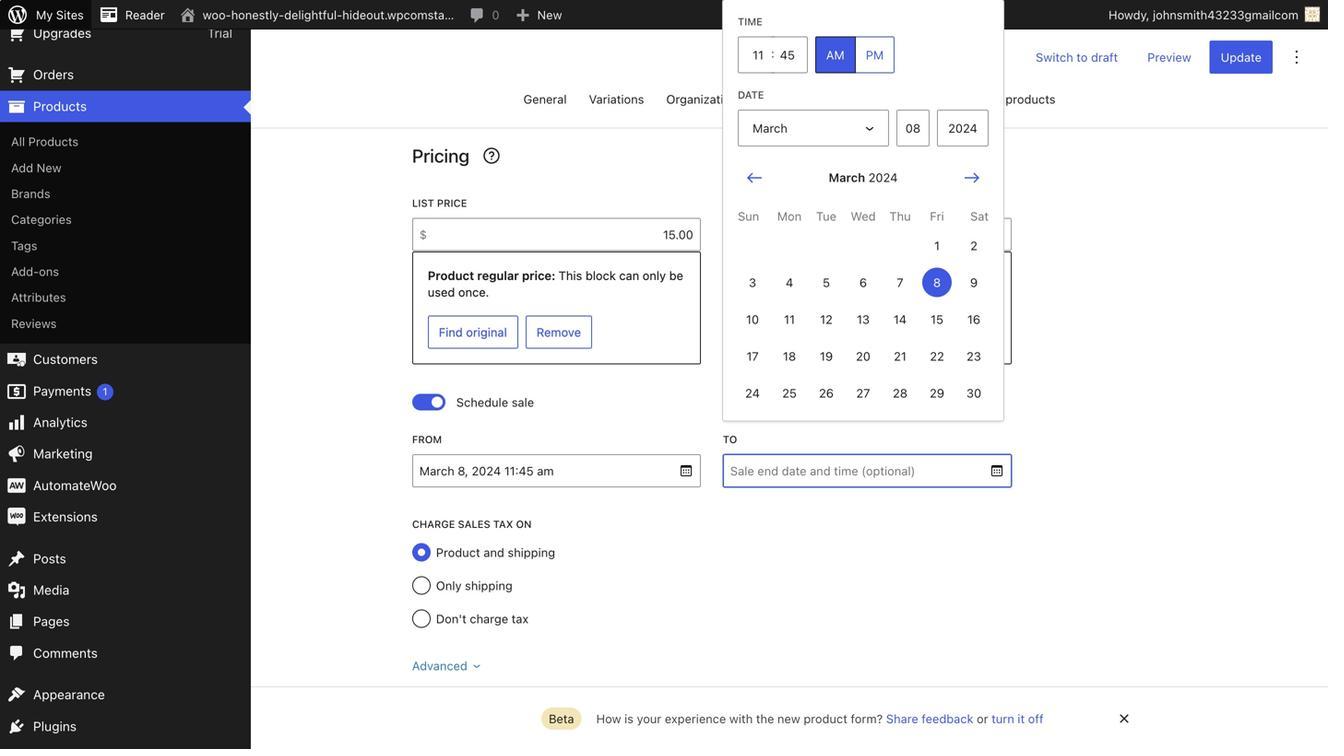 Task type: describe. For each thing, give the bounding box(es) containing it.
and inside block: product section document
[[484, 546, 504, 560]]

pages link
[[0, 607, 251, 638]]

customers
[[33, 352, 98, 367]]

or inside this product has options, such as size or color. you can now manage each variation's price and other details individually.
[[653, 10, 664, 24]]

this for product sale price
[[852, 269, 875, 283]]

14
[[894, 313, 907, 326]]

2 button
[[959, 231, 989, 260]]

17
[[747, 349, 759, 363]]

turn
[[992, 712, 1014, 726]]

experience
[[665, 712, 726, 726]]

13
[[857, 313, 870, 326]]

all
[[11, 135, 25, 149]]

linked
[[966, 92, 1002, 106]]

3
[[749, 276, 756, 290]]

don't
[[436, 612, 466, 626]]

oz
[[749, 48, 765, 66]]

extensions link
[[0, 502, 251, 533]]

1 vertical spatial products
[[28, 135, 79, 149]]

Product and shipping radio
[[412, 544, 431, 562]]

mug
[[819, 48, 850, 66]]

find
[[439, 325, 463, 339]]

woo-honestly-delightful-hideout.wpcomsta… link
[[172, 0, 462, 30]]

21
[[894, 349, 907, 363]]

charge
[[412, 519, 455, 531]]

2
[[970, 239, 978, 253]]

24 button
[[738, 379, 767, 408]]

appearance
[[33, 688, 105, 703]]

pm button
[[855, 36, 895, 73]]

view next month image
[[961, 167, 983, 189]]

12 for 12 oz coffee mug
[[729, 48, 745, 66]]

honestly-
[[231, 8, 284, 22]]

analytics
[[33, 415, 87, 430]]

28
[[893, 386, 908, 400]]

From field
[[412, 455, 679, 488]]

and inside this product has options, such as size or color. you can now manage each variation's price and other details individually.
[[957, 10, 978, 24]]

product regular price :
[[428, 269, 559, 283]]

pricing button
[[760, 85, 798, 128]]

can for product regular price
[[619, 269, 639, 283]]

13 button
[[849, 305, 878, 334]]

add-ons
[[11, 265, 59, 279]]

23 button
[[959, 342, 989, 371]]

howdy, johnsmith43233gmailcom
[[1109, 8, 1299, 22]]

toolbar navigation
[[0, 0, 1328, 33]]

sales
[[458, 519, 490, 531]]

only shipping
[[436, 579, 513, 593]]

update button
[[1210, 41, 1273, 74]]

0 link
[[462, 0, 507, 30]]

find original button
[[428, 316, 518, 349]]

orders
[[33, 67, 74, 82]]

5 button
[[812, 268, 841, 297]]

tue
[[816, 209, 837, 223]]

draft
[[1091, 50, 1118, 64]]

0
[[492, 8, 500, 22]]

reviews link
[[0, 311, 251, 337]]

all products
[[11, 135, 79, 149]]

hide this message image
[[1113, 708, 1135, 731]]

johnsmith43233gmailcom
[[1153, 8, 1299, 22]]

25
[[782, 386, 797, 400]]

switch to draft
[[1036, 50, 1118, 64]]

price right list
[[437, 197, 467, 209]]

10
[[746, 313, 759, 326]]

To field
[[723, 455, 990, 488]]

share
[[886, 712, 918, 726]]

12 for 12
[[820, 313, 833, 326]]

details
[[461, 28, 500, 42]]

view helper text image
[[481, 145, 503, 167]]

used for product regular price
[[428, 286, 455, 299]]

only for product sale price
[[936, 269, 959, 283]]

can inside this product has options, such as size or color. you can now manage each variation's price and other details individually.
[[729, 10, 749, 24]]

pricing inside block: product section document
[[412, 145, 470, 166]]

19
[[820, 349, 833, 363]]

customers link
[[0, 344, 251, 376]]

product inside this product has options, such as size or color. you can now manage each variation's price and other details individually.
[[455, 10, 500, 24]]

sale for product
[[788, 269, 812, 283]]

tax for charge
[[512, 612, 529, 626]]

variation's
[[861, 10, 921, 24]]

variations button
[[589, 85, 644, 128]]

21 button
[[885, 342, 915, 371]]

only for product regular price
[[643, 269, 666, 283]]

20 button
[[849, 342, 878, 371]]

the
[[756, 712, 774, 726]]

tags
[[11, 239, 37, 253]]

color.
[[668, 10, 700, 24]]

used for product sale price
[[739, 286, 766, 299]]

plugins
[[33, 719, 77, 734]]

charge
[[470, 612, 508, 626]]

4 button
[[775, 268, 804, 297]]

orders link
[[0, 59, 251, 91]]

30 button
[[959, 379, 989, 408]]

comments link
[[0, 638, 251, 670]]

schedule
[[456, 396, 508, 409]]

8
[[933, 276, 941, 290]]

view previous month image
[[743, 167, 766, 189]]

plugins link
[[0, 711, 251, 743]]

products
[[1006, 92, 1056, 106]]

trial
[[207, 25, 232, 41]]

group containing am
[[815, 36, 895, 73]]

once. for product regular price
[[458, 286, 489, 299]]

22
[[930, 349, 944, 363]]

new link
[[507, 0, 570, 30]]

sun
[[738, 209, 759, 223]]

my sites
[[36, 8, 84, 22]]

form?
[[851, 712, 883, 726]]

your
[[637, 712, 662, 726]]

add-ons link
[[0, 259, 251, 285]]

delightful-
[[284, 8, 342, 22]]

am
[[826, 48, 845, 62]]

products link
[[0, 91, 251, 122]]

categories link
[[0, 207, 251, 233]]

Only shipping radio
[[412, 577, 431, 595]]

variations
[[589, 92, 644, 106]]

howdy,
[[1109, 8, 1150, 22]]

7 button
[[885, 268, 915, 297]]



Task type: locate. For each thing, give the bounding box(es) containing it.
now
[[753, 10, 777, 24]]

1 horizontal spatial 12
[[820, 313, 833, 326]]

0 horizontal spatial :
[[552, 269, 556, 283]]

16
[[968, 313, 981, 326]]

and
[[957, 10, 978, 24], [484, 546, 504, 560]]

can left 8
[[912, 269, 932, 283]]

new inside add new link
[[37, 161, 61, 175]]

this for product regular price
[[559, 269, 582, 283]]

woo-
[[203, 8, 231, 22]]

and down sales
[[484, 546, 504, 560]]

1 horizontal spatial product
[[804, 712, 848, 726]]

none field inside block: column (2 of 2) document
[[738, 218, 1012, 251]]

0 vertical spatial shipping
[[508, 546, 555, 560]]

1 vertical spatial tax
[[512, 612, 529, 626]]

off
[[1028, 712, 1044, 726]]

be left 3 button
[[669, 269, 683, 283]]

20
[[856, 349, 871, 363]]

1 vertical spatial new
[[37, 161, 61, 175]]

only
[[436, 579, 462, 593]]

0 vertical spatial tax
[[493, 519, 513, 531]]

add new link
[[0, 155, 251, 181]]

: right the oz
[[771, 46, 775, 60]]

original
[[466, 325, 507, 339]]

options image
[[1286, 46, 1308, 68]]

this block can only be used once. for product sale price
[[739, 269, 976, 299]]

new inside new link
[[537, 8, 562, 22]]

1 horizontal spatial be
[[962, 269, 976, 283]]

1 vertical spatial :
[[552, 269, 556, 283]]

this block can only be used once. for product regular price
[[428, 269, 683, 299]]

be for product regular price
[[669, 269, 683, 283]]

1 horizontal spatial sale
[[788, 269, 812, 283]]

sale left 5
[[788, 269, 812, 283]]

0 horizontal spatial this block can only be used once.
[[428, 269, 683, 299]]

block: product section document
[[412, 145, 1012, 719]]

23
[[967, 349, 981, 363]]

0 vertical spatial :
[[771, 46, 775, 60]]

1 horizontal spatial new
[[537, 8, 562, 22]]

analytics link
[[0, 407, 251, 439]]

be for product sale price
[[962, 269, 976, 283]]

thu
[[890, 209, 911, 223]]

sale for schedule
[[512, 396, 534, 409]]

1 block from the left
[[586, 269, 616, 283]]

comments
[[33, 646, 98, 661]]

categories
[[11, 213, 72, 227]]

individually.
[[503, 28, 571, 42]]

0 vertical spatial sale
[[788, 269, 812, 283]]

12 inside button
[[820, 313, 833, 326]]

my sites link
[[0, 0, 91, 30]]

or left turn
[[977, 712, 988, 726]]

is
[[625, 712, 634, 726]]

0 vertical spatial 12
[[729, 48, 745, 66]]

12 button
[[812, 305, 841, 334]]

manage
[[780, 10, 826, 24]]

0 horizontal spatial and
[[484, 546, 504, 560]]

once. for product sale price
[[769, 286, 800, 299]]

turn it off button
[[992, 712, 1044, 726]]

this inside this product has options, such as size or color. you can now manage each variation's price and other details individually.
[[427, 10, 451, 24]]

extensions
[[33, 510, 98, 525]]

1 inside payments 1
[[103, 386, 107, 398]]

0 horizontal spatial 1
[[103, 386, 107, 398]]

1 this block can only be used once. from the left
[[428, 269, 683, 299]]

be inside block: column (2 of 2) document
[[962, 269, 976, 283]]

product inside 'block: column (1 of 2)' document
[[428, 269, 474, 283]]

shipping
[[508, 546, 555, 560], [465, 579, 513, 593]]

price right regular
[[522, 269, 552, 283]]

0 horizontal spatial used
[[428, 286, 455, 299]]

0 vertical spatial new
[[537, 8, 562, 22]]

how
[[596, 712, 621, 726]]

and right variation's
[[957, 10, 978, 24]]

1 up analytics link
[[103, 386, 107, 398]]

this inside block: column (2 of 2) document
[[852, 269, 875, 283]]

how is your experience with the new product form? share feedback or turn it off
[[596, 712, 1044, 726]]

1 vertical spatial and
[[484, 546, 504, 560]]

sale inside block: column (2 of 2) document
[[788, 269, 812, 283]]

can down list price field
[[619, 269, 639, 283]]

charge sales tax on
[[412, 519, 532, 531]]

26
[[819, 386, 834, 400]]

product and shipping
[[436, 546, 555, 560]]

pm
[[866, 48, 884, 62]]

be down the 2
[[962, 269, 976, 283]]

25 button
[[775, 379, 804, 408]]

my
[[36, 8, 53, 22]]

brands link
[[0, 181, 251, 207]]

woo-honestly-delightful-hideout.wpcomsta…
[[203, 8, 454, 22]]

1 horizontal spatial or
[[977, 712, 988, 726]]

1 vertical spatial product
[[804, 712, 848, 726]]

products down orders
[[33, 99, 87, 114]]

payments
[[33, 384, 91, 399]]

tab list
[[251, 85, 1328, 128]]

List price field
[[427, 218, 701, 251]]

1 horizontal spatial pricing
[[760, 92, 798, 106]]

1 horizontal spatial only
[[936, 269, 959, 283]]

it
[[1018, 712, 1025, 726]]

22 button
[[922, 342, 952, 371]]

product for product and shipping
[[436, 546, 480, 560]]

tax right charge
[[512, 612, 529, 626]]

1 horizontal spatial can
[[729, 10, 749, 24]]

: inside document
[[552, 269, 556, 283]]

shipping down on
[[508, 546, 555, 560]]

advanced
[[412, 659, 467, 673]]

sale inside document
[[512, 396, 534, 409]]

block for product sale price
[[878, 269, 909, 283]]

block: product schedule sale fields document
[[412, 394, 1012, 488]]

automatewoo
[[33, 478, 117, 493]]

1 be from the left
[[669, 269, 683, 283]]

this left 7 button
[[852, 269, 875, 283]]

new up individually.
[[537, 8, 562, 22]]

2 used from the left
[[739, 286, 766, 299]]

1 horizontal spatial and
[[957, 10, 978, 24]]

products up add new
[[28, 135, 79, 149]]

or
[[653, 10, 664, 24], [977, 712, 988, 726]]

product for product sale price
[[739, 269, 785, 283]]

update
[[1221, 50, 1262, 64]]

None number field
[[738, 36, 771, 73], [775, 36, 808, 73], [897, 110, 930, 146], [937, 110, 989, 146], [738, 36, 771, 73], [775, 36, 808, 73], [897, 110, 930, 146], [937, 110, 989, 146]]

sale right schedule
[[512, 396, 534, 409]]

2 be from the left
[[962, 269, 976, 283]]

tax left on
[[493, 519, 513, 531]]

this inside 'block: column (1 of 2)' document
[[559, 269, 582, 283]]

with
[[729, 712, 753, 726]]

block: notice document
[[412, 0, 1012, 101]]

switch
[[1036, 50, 1073, 64]]

used up find
[[428, 286, 455, 299]]

this up other
[[427, 10, 451, 24]]

2 this block can only be used once. from the left
[[739, 269, 976, 299]]

product
[[428, 269, 474, 283], [739, 269, 785, 283], [436, 546, 480, 560]]

block right 6
[[878, 269, 909, 283]]

can for product sale price
[[912, 269, 932, 283]]

2 block from the left
[[878, 269, 909, 283]]

: down list price field
[[552, 269, 556, 283]]

pricing up 'list price' in the top of the page
[[412, 145, 470, 166]]

schedule sale
[[456, 396, 534, 409]]

1 horizontal spatial this
[[559, 269, 582, 283]]

1 used from the left
[[428, 286, 455, 299]]

product editor top bar. region
[[251, 30, 1328, 128]]

new
[[537, 8, 562, 22], [37, 161, 61, 175]]

once. down product sale price
[[769, 286, 800, 299]]

2 horizontal spatial this
[[852, 269, 875, 283]]

0 horizontal spatial block
[[586, 269, 616, 283]]

this
[[427, 10, 451, 24], [559, 269, 582, 283], [852, 269, 875, 283]]

1 only from the left
[[643, 269, 666, 283]]

block: columns document
[[412, 196, 1012, 365]]

used inside 'block: column (1 of 2)' document
[[428, 286, 455, 299]]

size
[[626, 10, 649, 24]]

1 horizontal spatial block
[[878, 269, 909, 283]]

1 horizontal spatial once.
[[769, 286, 800, 299]]

None field
[[738, 218, 1012, 251]]

10 button
[[738, 305, 767, 334]]

0 vertical spatial 1
[[934, 239, 940, 253]]

can inside block: column (2 of 2) document
[[912, 269, 932, 283]]

1 vertical spatial 12
[[820, 313, 833, 326]]

0 horizontal spatial new
[[37, 161, 61, 175]]

1 horizontal spatial used
[[739, 286, 766, 299]]

this block can only be used once.
[[428, 269, 683, 299], [739, 269, 976, 299]]

this block can only be used once. inside block: column (2 of 2) document
[[739, 269, 976, 299]]

18 button
[[775, 342, 804, 371]]

1 down fri
[[934, 239, 940, 253]]

1 horizontal spatial this block can only be used once.
[[739, 269, 976, 299]]

0 horizontal spatial sale
[[512, 396, 534, 409]]

27 button
[[849, 379, 878, 408]]

used inside block: column (2 of 2) document
[[739, 286, 766, 299]]

2 only from the left
[[936, 269, 959, 283]]

1 vertical spatial 1
[[103, 386, 107, 398]]

1 horizontal spatial :
[[771, 46, 775, 60]]

0 horizontal spatial or
[[653, 10, 664, 24]]

1 vertical spatial or
[[977, 712, 988, 726]]

has
[[504, 10, 524, 24]]

2 once. from the left
[[769, 286, 800, 299]]

once. inside 'block: column (1 of 2)' document
[[458, 286, 489, 299]]

each
[[829, 10, 857, 24]]

0 horizontal spatial product
[[455, 10, 500, 24]]

block: column (2 of 2) document
[[723, 196, 1012, 365]]

pages
[[33, 614, 70, 630]]

0 vertical spatial products
[[33, 99, 87, 114]]

reader
[[125, 8, 165, 22]]

group
[[815, 36, 895, 73]]

block down list price field
[[586, 269, 616, 283]]

0 horizontal spatial once.
[[458, 286, 489, 299]]

automatewoo link
[[0, 470, 251, 502]]

this product has options, such as size or color. you can now manage each variation's price and other details individually.
[[427, 10, 978, 42]]

once. down product regular price :
[[458, 286, 489, 299]]

9
[[970, 276, 978, 290]]

14 button
[[885, 305, 915, 334]]

1 horizontal spatial 1
[[934, 239, 940, 253]]

0 horizontal spatial only
[[643, 269, 666, 283]]

only inside block: column (2 of 2) document
[[936, 269, 959, 283]]

block: column (1 of 2) document
[[412, 196, 701, 365]]

on
[[516, 519, 532, 531]]

0 vertical spatial product
[[455, 10, 500, 24]]

tab list containing general
[[251, 85, 1328, 128]]

0 horizontal spatial can
[[619, 269, 639, 283]]

list price
[[412, 197, 467, 209]]

1 vertical spatial shipping
[[465, 579, 513, 593]]

march
[[829, 171, 865, 184]]

brands
[[11, 187, 50, 201]]

used up '10' button
[[739, 286, 766, 299]]

organization button
[[666, 85, 738, 128]]

1 vertical spatial sale
[[512, 396, 534, 409]]

product right new
[[804, 712, 848, 726]]

1 inside button
[[934, 239, 940, 253]]

$
[[420, 228, 427, 241]]

1 vertical spatial pricing
[[412, 145, 470, 166]]

0 vertical spatial pricing
[[760, 92, 798, 106]]

upgrades
[[33, 25, 91, 41]]

2 horizontal spatial can
[[912, 269, 932, 283]]

1
[[934, 239, 940, 253], [103, 386, 107, 398]]

once. inside block: column (2 of 2) document
[[769, 286, 800, 299]]

26 button
[[812, 379, 841, 408]]

Don't charge tax radio
[[412, 610, 431, 629]]

0 horizontal spatial pricing
[[412, 145, 470, 166]]

price inside this product has options, such as size or color. you can now manage each variation's price and other details individually.
[[924, 10, 953, 24]]

advanced button
[[412, 658, 484, 675]]

mon
[[777, 209, 802, 223]]

to
[[723, 434, 737, 446]]

marketing link
[[0, 439, 251, 470]]

1 button
[[922, 231, 952, 260]]

12 left 13 button
[[820, 313, 833, 326]]

12 inside "product editor top bar." region
[[729, 48, 745, 66]]

tax for sales
[[493, 519, 513, 531]]

1 once. from the left
[[458, 286, 489, 299]]

product left 4
[[739, 269, 785, 283]]

product left regular
[[428, 269, 474, 283]]

product inside block: column (2 of 2) document
[[739, 269, 785, 283]]

this down list price field
[[559, 269, 582, 283]]

sale
[[788, 269, 812, 283], [512, 396, 534, 409]]

price inside block: column (2 of 2) document
[[815, 269, 845, 283]]

block for product regular price
[[586, 269, 616, 283]]

0 horizontal spatial 12
[[729, 48, 745, 66]]

price right variation's
[[924, 10, 953, 24]]

0 horizontal spatial be
[[669, 269, 683, 283]]

add
[[11, 161, 33, 175]]

2024
[[869, 171, 898, 184]]

share feedback button
[[886, 712, 974, 726]]

can right the you
[[729, 10, 749, 24]]

product up details on the left top
[[455, 10, 500, 24]]

0 vertical spatial or
[[653, 10, 664, 24]]

pricing down 12 oz coffee mug
[[760, 92, 798, 106]]

price left 6
[[815, 269, 845, 283]]

12 left the oz
[[729, 48, 745, 66]]

only
[[643, 269, 666, 283], [936, 269, 959, 283]]

new down all products
[[37, 161, 61, 175]]

0 vertical spatial and
[[957, 10, 978, 24]]

shipping up charge
[[465, 579, 513, 593]]

this block can only be used once. inside 'block: column (1 of 2)' document
[[428, 269, 683, 299]]

pricing inside "product editor top bar." region
[[760, 92, 798, 106]]

reader link
[[91, 0, 172, 30]]

only inside 'block: column (1 of 2)' document
[[643, 269, 666, 283]]

or right size
[[653, 10, 664, 24]]

general button
[[523, 85, 567, 128]]

calendar application
[[738, 161, 989, 445]]

product for product regular price :
[[428, 269, 474, 283]]

product down charge sales tax on
[[436, 546, 480, 560]]

can inside 'block: column (1 of 2)' document
[[619, 269, 639, 283]]

0 horizontal spatial this
[[427, 10, 451, 24]]

beta
[[549, 713, 574, 726]]

be inside 'block: column (1 of 2)' document
[[669, 269, 683, 283]]

preview
[[1148, 50, 1191, 64]]



Task type: vqa. For each thing, say whether or not it's contained in the screenshot.
be
yes



